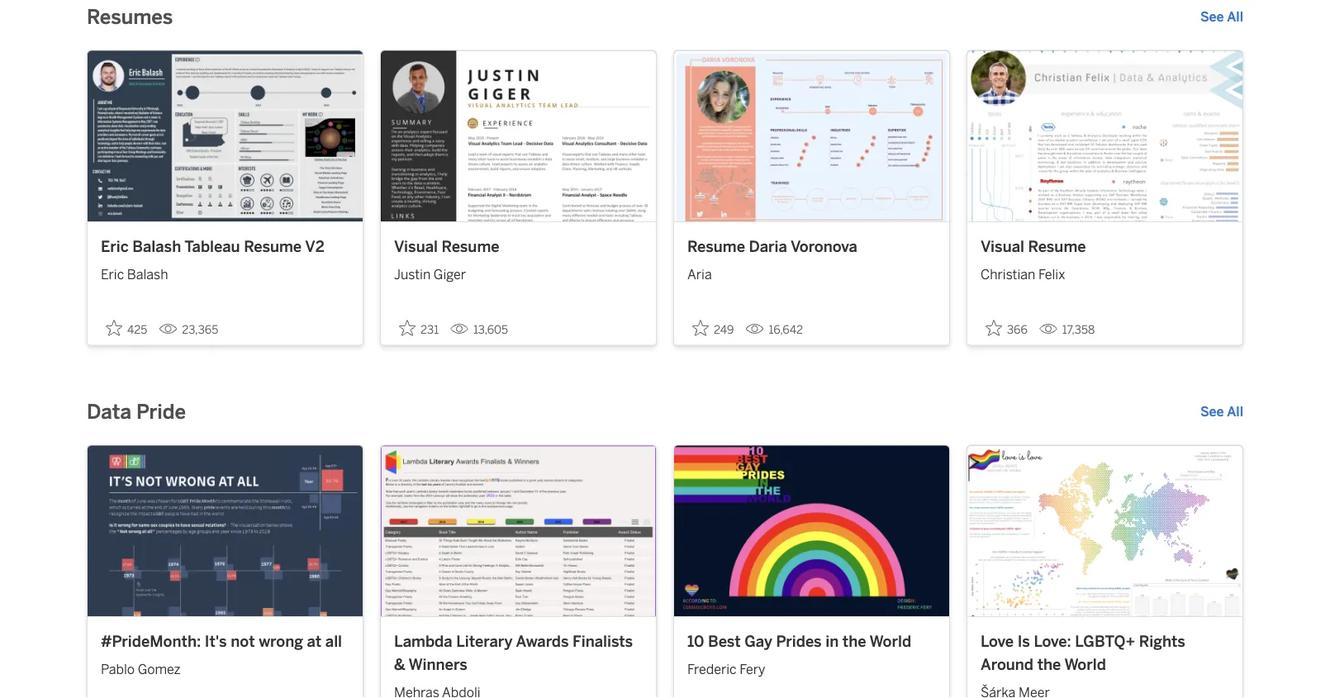 Task type: locate. For each thing, give the bounding box(es) containing it.
1 visual resume from the left
[[394, 238, 500, 256]]

3 add favorite button from the left
[[688, 315, 739, 342]]

tableau
[[185, 238, 240, 256]]

2 eric from the top
[[101, 267, 124, 283]]

winners
[[409, 655, 468, 674]]

lambda literary awards finalists & winners
[[394, 633, 633, 674]]

1 vertical spatial eric
[[101, 267, 124, 283]]

pride
[[136, 400, 186, 424]]

17,358
[[1063, 323, 1095, 337]]

visual for christian
[[981, 238, 1025, 256]]

1 vertical spatial the
[[1038, 655, 1062, 674]]

2 add favorite button from the left
[[394, 315, 444, 342]]

add favorite button down aria
[[688, 315, 739, 342]]

in
[[826, 633, 839, 651]]

1 vertical spatial see all link
[[1201, 402, 1244, 422]]

love:
[[1035, 633, 1072, 651]]

visual
[[394, 238, 438, 256], [981, 238, 1025, 256]]

add favorite button for visual
[[394, 315, 444, 342]]

2 visual from the left
[[981, 238, 1025, 256]]

love is love: lgbtq+ rights around the world
[[981, 633, 1186, 674]]

1 see all from the top
[[1201, 9, 1244, 25]]

it's
[[205, 633, 227, 651]]

2 visual resume link from the left
[[981, 236, 1230, 258]]

the
[[843, 633, 867, 651], [1038, 655, 1062, 674]]

1 all from the top
[[1228, 9, 1244, 25]]

all for resumes
[[1228, 9, 1244, 25]]

add favorite button containing 425
[[101, 315, 152, 342]]

add favorite button down eric balash
[[101, 315, 152, 342]]

v2
[[305, 238, 325, 256]]

resumes heading
[[87, 4, 173, 30]]

resume up felix
[[1029, 238, 1087, 256]]

1 horizontal spatial add favorite button
[[394, 315, 444, 342]]

around
[[981, 655, 1034, 674]]

visual resume up christian felix
[[981, 238, 1087, 256]]

0 horizontal spatial world
[[870, 633, 912, 651]]

visual resume for felix
[[981, 238, 1087, 256]]

christian felix
[[981, 267, 1066, 283]]

resume
[[244, 238, 302, 256], [442, 238, 500, 256], [688, 238, 746, 256], [1029, 238, 1087, 256]]

see all data pride element
[[1201, 402, 1244, 422]]

eric balash link
[[101, 258, 350, 285]]

249
[[714, 323, 734, 337]]

eric balash
[[101, 267, 168, 283]]

visual up christian
[[981, 238, 1025, 256]]

see all resumes element
[[1201, 7, 1244, 27]]

eric for eric balash tableau resume v2
[[101, 238, 129, 256]]

workbook thumbnail image
[[88, 51, 363, 221], [381, 51, 656, 221], [675, 51, 950, 221], [968, 51, 1243, 221], [88, 446, 363, 617], [381, 446, 656, 617], [675, 446, 950, 617], [968, 446, 1243, 617]]

13,605
[[474, 323, 508, 337]]

0 horizontal spatial visual
[[394, 238, 438, 256]]

1 vertical spatial see
[[1201, 404, 1225, 420]]

1 see all link from the top
[[1201, 7, 1244, 27]]

resume up the giger
[[442, 238, 500, 256]]

awards
[[516, 633, 569, 651]]

world
[[870, 633, 912, 651], [1065, 655, 1107, 674]]

daria
[[749, 238, 788, 256]]

Add Favorite button
[[101, 315, 152, 342], [394, 315, 444, 342], [688, 315, 739, 342]]

see inside 'see all data pride' element
[[1201, 404, 1225, 420]]

pablo gomez
[[101, 662, 181, 678]]

1 vertical spatial balash
[[127, 267, 168, 283]]

eric balash tableau resume v2
[[101, 238, 325, 256]]

1 horizontal spatial the
[[1038, 655, 1062, 674]]

425
[[127, 323, 147, 337]]

fery
[[740, 662, 766, 678]]

visual resume link up the giger
[[394, 236, 643, 258]]

0 vertical spatial see all
[[1201, 9, 1244, 25]]

is
[[1018, 633, 1031, 651]]

1 horizontal spatial visual resume link
[[981, 236, 1230, 258]]

10 best gay prides in the world link
[[688, 631, 937, 653]]

1 horizontal spatial visual
[[981, 238, 1025, 256]]

justin
[[394, 267, 431, 283]]

1 horizontal spatial world
[[1065, 655, 1107, 674]]

visual resume link for christian felix
[[981, 236, 1230, 258]]

add favorite button containing 249
[[688, 315, 739, 342]]

1 eric from the top
[[101, 238, 129, 256]]

0 vertical spatial see all link
[[1201, 7, 1244, 27]]

balash up "425"
[[127, 267, 168, 283]]

1 horizontal spatial visual resume
[[981, 238, 1087, 256]]

love
[[981, 633, 1014, 651]]

0 horizontal spatial visual resume link
[[394, 236, 643, 258]]

visual resume link
[[394, 236, 643, 258], [981, 236, 1230, 258]]

2 see all from the top
[[1201, 404, 1244, 420]]

see for resumes
[[1201, 9, 1225, 25]]

visual resume
[[394, 238, 500, 256], [981, 238, 1087, 256]]

all
[[1228, 9, 1244, 25], [1228, 404, 1244, 420]]

resume up aria
[[688, 238, 746, 256]]

giger
[[434, 267, 466, 283]]

see all link for resumes
[[1201, 7, 1244, 27]]

love is love: lgbtq+ rights around the world link
[[981, 631, 1230, 676]]

0 vertical spatial eric
[[101, 238, 129, 256]]

the right in
[[843, 633, 867, 651]]

visual resume link for justin giger
[[394, 236, 643, 258]]

balash up eric balash
[[132, 238, 181, 256]]

visual up justin
[[394, 238, 438, 256]]

all
[[326, 633, 342, 651]]

the down love:
[[1038, 655, 1062, 674]]

1 visual resume link from the left
[[394, 236, 643, 258]]

balash
[[132, 238, 181, 256], [127, 267, 168, 283]]

10
[[688, 633, 705, 651]]

2 see from the top
[[1201, 404, 1225, 420]]

1 vertical spatial world
[[1065, 655, 1107, 674]]

workbook thumbnail image for frederic fery
[[675, 446, 950, 617]]

2 see all link from the top
[[1201, 402, 1244, 422]]

lgbtq+
[[1076, 633, 1136, 651]]

3 resume from the left
[[688, 238, 746, 256]]

resume left v2
[[244, 238, 302, 256]]

0 vertical spatial see
[[1201, 9, 1225, 25]]

1 vertical spatial all
[[1228, 404, 1244, 420]]

add favorite button down justin
[[394, 315, 444, 342]]

eric
[[101, 238, 129, 256], [101, 267, 124, 283]]

2 visual resume from the left
[[981, 238, 1087, 256]]

visual resume up the giger
[[394, 238, 500, 256]]

visual resume link up felix
[[981, 236, 1230, 258]]

0 vertical spatial the
[[843, 633, 867, 651]]

visual resume for giger
[[394, 238, 500, 256]]

23,365 views element
[[152, 317, 225, 343]]

see all
[[1201, 9, 1244, 25], [1201, 404, 1244, 420]]

1 visual from the left
[[394, 238, 438, 256]]

1 see from the top
[[1201, 9, 1225, 25]]

366
[[1008, 323, 1028, 337]]

1 add favorite button from the left
[[101, 315, 152, 342]]

2 all from the top
[[1228, 404, 1244, 420]]

data pride heading
[[87, 399, 186, 425]]

0 horizontal spatial add favorite button
[[101, 315, 152, 342]]

0 horizontal spatial visual resume
[[394, 238, 500, 256]]

justin giger link
[[394, 258, 643, 285]]

the inside love is love: lgbtq+ rights around the world
[[1038, 655, 1062, 674]]

world down lgbtq+
[[1065, 655, 1107, 674]]

world right in
[[870, 633, 912, 651]]

literary
[[456, 633, 513, 651]]

see all link
[[1201, 7, 1244, 27], [1201, 402, 1244, 422]]

0 vertical spatial all
[[1228, 9, 1244, 25]]

see
[[1201, 9, 1225, 25], [1201, 404, 1225, 420]]

2 horizontal spatial add favorite button
[[688, 315, 739, 342]]

add favorite button containing 231
[[394, 315, 444, 342]]

1 vertical spatial see all
[[1201, 404, 1244, 420]]

0 vertical spatial balash
[[132, 238, 181, 256]]



Task type: vqa. For each thing, say whether or not it's contained in the screenshot.
Justin Giger link
yes



Task type: describe. For each thing, give the bounding box(es) containing it.
16,642 views element
[[739, 317, 810, 343]]

rights
[[1140, 633, 1186, 651]]

Add Favorite button
[[981, 315, 1033, 342]]

lambda
[[394, 633, 453, 651]]

justin giger
[[394, 267, 466, 283]]

16,642
[[769, 323, 804, 337]]

all for data pride
[[1228, 404, 1244, 420]]

data
[[87, 400, 131, 424]]

frederic fery
[[688, 662, 766, 678]]

4 resume from the left
[[1029, 238, 1087, 256]]

see all for data pride
[[1201, 404, 1244, 420]]

&
[[394, 655, 405, 674]]

1 resume from the left
[[244, 238, 302, 256]]

resumes
[[87, 5, 173, 29]]

add favorite button for eric
[[101, 315, 152, 342]]

resume daria voronova
[[688, 238, 858, 256]]

frederic
[[688, 662, 737, 678]]

balash for eric balash tableau resume v2
[[132, 238, 181, 256]]

23,365
[[182, 323, 218, 337]]

prides
[[777, 633, 822, 651]]

pablo
[[101, 662, 135, 678]]

wrong
[[259, 633, 303, 651]]

not
[[231, 633, 255, 651]]

lambda literary awards finalists & winners link
[[394, 631, 643, 676]]

2 resume from the left
[[442, 238, 500, 256]]

at
[[307, 633, 322, 651]]

see all for resumes
[[1201, 9, 1244, 25]]

10 best gay prides in the world
[[688, 633, 912, 651]]

workbook thumbnail image for aria
[[675, 51, 950, 221]]

christian
[[981, 267, 1036, 283]]

resume daria voronova link
[[688, 236, 937, 258]]

frederic fery link
[[688, 653, 937, 680]]

0 horizontal spatial the
[[843, 633, 867, 651]]

felix
[[1039, 267, 1066, 283]]

christian felix link
[[981, 258, 1230, 285]]

aria link
[[688, 258, 937, 285]]

#pridemonth: it's not wrong at all
[[101, 633, 342, 651]]

231
[[421, 323, 439, 337]]

eric for eric balash
[[101, 267, 124, 283]]

workbook thumbnail image for eric balash
[[88, 51, 363, 221]]

gay
[[745, 633, 773, 651]]

workbook thumbnail image for justin giger
[[381, 51, 656, 221]]

eric balash tableau resume v2 link
[[101, 236, 350, 258]]

pablo gomez link
[[101, 653, 350, 680]]

#pridemonth:
[[101, 633, 201, 651]]

workbook thumbnail image for pablo gomez
[[88, 446, 363, 617]]

aria
[[688, 267, 712, 283]]

finalists
[[573, 633, 633, 651]]

balash for eric balash
[[127, 267, 168, 283]]

visual for justin
[[394, 238, 438, 256]]

13,605 views element
[[444, 317, 515, 343]]

gomez
[[138, 662, 181, 678]]

see for data pride
[[1201, 404, 1225, 420]]

best
[[708, 633, 741, 651]]

workbook thumbnail image for christian felix
[[968, 51, 1243, 221]]

add favorite button for resume
[[688, 315, 739, 342]]

0 vertical spatial world
[[870, 633, 912, 651]]

17,358 views element
[[1033, 317, 1102, 343]]

voronova
[[791, 238, 858, 256]]

see all link for data pride
[[1201, 402, 1244, 422]]

#pridemonth: it's not wrong at all link
[[101, 631, 350, 653]]

data pride
[[87, 400, 186, 424]]

world inside love is love: lgbtq+ rights around the world
[[1065, 655, 1107, 674]]



